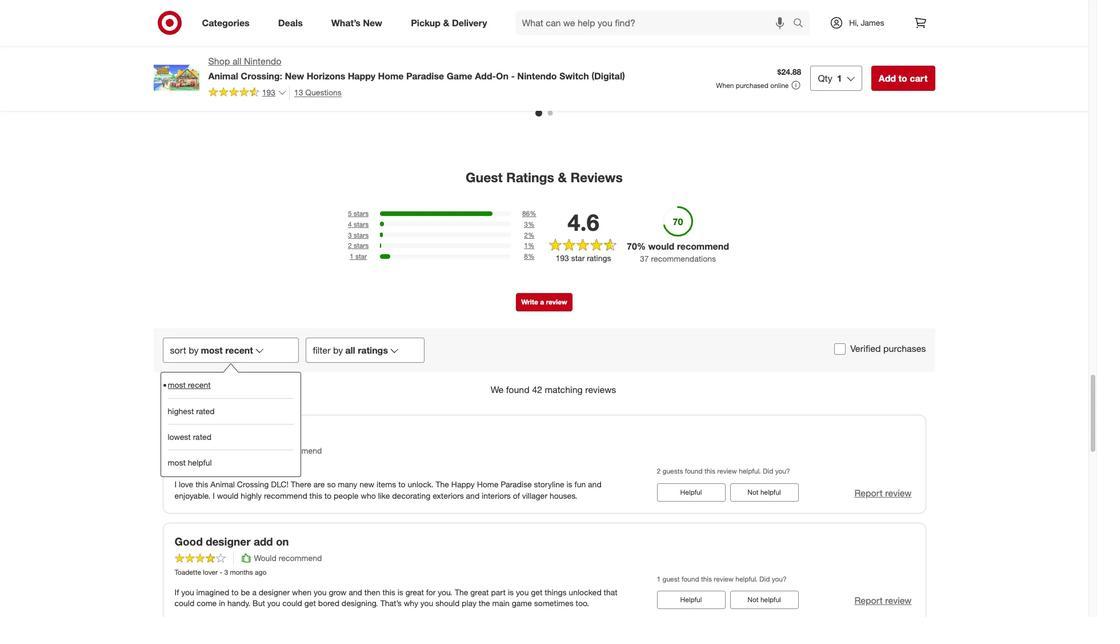 Task type: describe. For each thing, give the bounding box(es) containing it.
baby shark: sing & swim party - nintendo switch image
[[510, 0, 604, 34]]

home inside i love this animal crossing dlc! there are so many new items to unlock. the happy home paradise storyline is fun and enjoyable. i would highly recommend this to people who like decorating exteriors and interiors of villager houses.
[[477, 479, 499, 489]]

buy
[[214, 427, 234, 440]]

shark:
[[531, 51, 554, 61]]

would recommend for good designer add on
[[254, 554, 322, 563]]

$199.99
[[277, 41, 305, 51]]

search button
[[788, 10, 816, 38]]

5 inside '$179.99 steelseries arctis nova 7 wireless gaming headset for playstation 5 sponsored'
[[798, 71, 802, 81]]

$99.99
[[627, 41, 651, 51]]

cart
[[910, 73, 928, 84]]

image of animal crossing: new horizons happy home paradise game add-on - nintendo switch (digital) image
[[153, 55, 199, 101]]

lover
[[203, 568, 218, 577]]

did for good designer add on
[[760, 575, 770, 584]]

you right but
[[267, 599, 280, 608]]

most for most recent
[[168, 380, 186, 390]]

wireless for playstation
[[743, 61, 774, 71]]

corsair hs35 stereo wired gaming headset for xbox one/playstation 4/nintendo switch/pc image
[[394, 0, 487, 34]]

helpful. for a must buy
[[739, 467, 761, 476]]

0 horizontal spatial get
[[305, 599, 316, 608]]

should
[[436, 599, 460, 608]]

not helpful for a must buy
[[748, 488, 781, 497]]

you? for good designer add on
[[772, 575, 787, 584]]

193 for 193 star ratings
[[556, 253, 569, 263]]

when purchased online
[[716, 81, 789, 90]]

(digital)
[[592, 70, 625, 82]]

delivery
[[452, 17, 487, 28]]

and inside if you imagined to be a designer when you grow and then this is great for you. the great part is you get things unlocked that could come in handy. but you could get bored designing. that's why you should play the main game sometimes too.
[[349, 587, 362, 597]]

steelseries arctis nova 7 wireless gaming headset for playstation 5 image
[[743, 0, 837, 34]]

$179.99 steelseries arctis nova 7 wireless gaming headset for pc sponsored
[[860, 41, 953, 89]]

would recommend for a must buy
[[254, 446, 322, 455]]

happy inside i love this animal crossing dlc! there are so many new items to unlock. the happy home paradise storyline is fun and enjoyable. i would highly recommend this to people who like decorating exteriors and interiors of villager houses.
[[451, 479, 475, 489]]

steelseries arctis 1 wireless gaming headset - black image
[[627, 0, 721, 34]]

people
[[334, 491, 359, 501]]

37
[[640, 254, 649, 263]]

for inside corsair hs35 stereo wired gaming headset for xbox one/playstation 4/nintendo switch/pc
[[394, 79, 403, 89]]

if you imagined to be a designer when you grow and then this is great for you. the great part is you get things unlocked that could come in handy. but you could get bored designing. that's why you should play the main game sometimes too.
[[175, 587, 618, 608]]

0 horizontal spatial is
[[398, 587, 403, 597]]

helpful for good designer add on
[[681, 596, 702, 604]]

gaming for sponsored
[[892, 61, 920, 71]]

you right if
[[181, 587, 194, 597]]

in
[[219, 599, 225, 608]]

good designer add on
[[175, 535, 289, 548]]

most recent
[[168, 380, 211, 390]]

- right lite
[[354, 51, 357, 61]]

recommend inside "70 % would recommend 37 recommendations"
[[677, 241, 729, 252]]

we
[[491, 384, 504, 396]]

write a review
[[521, 298, 567, 306]]

guest
[[663, 575, 680, 584]]

new inside the $199.99 nintendo switch lite - animal crossing: new horizons bundle - isabelle's aloha edition
[[340, 61, 356, 71]]

$199.99 nintendo switch lite - animal crossing: new horizons bundle - isabelle's aloha edition
[[277, 41, 360, 91]]

% for 86
[[530, 209, 537, 218]]

sponsored left aloha
[[277, 81, 311, 89]]

Verified purchases checkbox
[[835, 343, 846, 355]]

ratings
[[506, 169, 554, 185]]

4/nintendo
[[394, 89, 433, 99]]

guests
[[663, 467, 683, 476]]

would for add
[[254, 554, 277, 563]]

verified purchases
[[851, 343, 926, 355]]

write
[[521, 298, 538, 306]]

play
[[462, 599, 477, 608]]

must
[[185, 427, 211, 440]]

$99.99 link
[[627, 0, 721, 89]]

new inside shop all nintendo animal crossing: new horizons happy home paradise game add-on - nintendo switch (digital)
[[285, 70, 304, 82]]

helpful button for a must buy
[[657, 483, 726, 502]]

matching
[[545, 384, 583, 396]]

for inside if you imagined to be a designer when you grow and then this is great for you. the great part is you get things unlocked that could come in handy. but you could get bored designing. that's why you should play the main game sometimes too.
[[426, 587, 436, 597]]

1 for 1 guest found this review helpful. did you?
[[657, 575, 661, 584]]

on
[[276, 535, 289, 548]]

193 star ratings
[[556, 253, 611, 263]]

why
[[404, 599, 418, 608]]

$34.99
[[394, 41, 417, 51]]

rated for highest rated
[[196, 406, 215, 416]]

1 for 1 star
[[350, 252, 354, 261]]

2 for stars
[[348, 242, 352, 250]]

a inside button
[[540, 298, 544, 306]]

if
[[175, 587, 179, 597]]

helpful for good designer add on
[[761, 596, 781, 604]]

by for sort by
[[189, 345, 199, 356]]

add to cart button
[[872, 66, 935, 91]]

recommend down on
[[279, 554, 322, 563]]

we found 42 matching reviews
[[491, 384, 616, 396]]

1 horizontal spatial ratings
[[587, 253, 611, 263]]

fun
[[575, 479, 586, 489]]

would for buy
[[254, 446, 277, 455]]

you up bored
[[314, 587, 327, 597]]

animal inside the $199.99 nintendo switch lite - animal crossing: new horizons bundle - isabelle's aloha edition
[[277, 61, 301, 71]]

- up edition
[[338, 71, 341, 81]]

enjoyable.
[[175, 491, 211, 501]]

$29.99 baby shark: sing & swim party - nintendo switch sponsored
[[510, 41, 601, 79]]

1 horizontal spatial i
[[213, 491, 215, 501]]

switch inside shop all nintendo animal crossing: new horizons happy home paradise game add-on - nintendo switch (digital)
[[560, 70, 589, 82]]

1 horizontal spatial all
[[345, 345, 355, 356]]

% for 70
[[637, 241, 646, 252]]

months
[[230, 568, 253, 577]]

2 guests found this review helpful. did you?
[[657, 467, 790, 476]]

stars for 2 stars
[[354, 242, 369, 250]]

13
[[294, 87, 303, 97]]

crossing: inside shop all nintendo animal crossing: new horizons happy home paradise game add-on - nintendo switch (digital)
[[241, 70, 282, 82]]

dlc!
[[271, 479, 289, 489]]

% for 1
[[528, 242, 535, 250]]

for inside '$179.99 steelseries arctis nova 7 wireless gaming headset for playstation 5 sponsored'
[[743, 71, 753, 81]]

gaming for 5
[[776, 61, 804, 71]]

would inside "70 % would recommend 37 recommendations"
[[649, 241, 675, 252]]

what's new
[[331, 17, 383, 28]]

are
[[314, 479, 325, 489]]

1 horizontal spatial get
[[531, 587, 543, 597]]

stars for 3 stars
[[354, 231, 369, 239]]

come
[[197, 599, 217, 608]]

nintendo switch lite - animal crossing: new horizons bundle - isabelle's aloha edition image
[[277, 0, 371, 34]]

storyline
[[534, 479, 565, 489]]

teachertired2020
[[175, 460, 227, 469]]

86
[[522, 209, 530, 218]]

designing.
[[342, 599, 378, 608]]

lowest
[[168, 432, 191, 442]]

193 for 193
[[262, 88, 275, 97]]

helpful. for good designer add on
[[736, 575, 758, 584]]

categories link
[[192, 10, 264, 35]]

then
[[365, 587, 380, 597]]

qty 1
[[818, 73, 842, 84]]

- inside shop all nintendo animal crossing: new horizons happy home paradise game add-on - nintendo switch (digital)
[[511, 70, 515, 82]]

1 could from the left
[[175, 599, 194, 608]]

7 for steelseries arctis nova 7 wireless gaming headset for pc
[[946, 51, 950, 61]]

this down are at the bottom left of page
[[310, 491, 322, 501]]

nintendo inside the $29.99 baby shark: sing & swim party - nintendo switch sponsored
[[537, 61, 569, 71]]

stars for 5 stars
[[354, 209, 369, 218]]

1 vertical spatial and
[[466, 491, 480, 501]]

- inside the $29.99 baby shark: sing & swim party - nintendo switch sponsored
[[531, 61, 534, 71]]

1 right qty
[[837, 73, 842, 84]]

stereo
[[453, 59, 477, 69]]

too.
[[576, 599, 589, 608]]

interiors
[[482, 491, 511, 501]]

$179.99 for steelseries arctis nova 7 wireless gaming headset for pc
[[860, 41, 888, 51]]

0 vertical spatial and
[[588, 479, 602, 489]]

3 %
[[524, 220, 535, 229]]

ago
[[255, 568, 267, 577]]

highest rated link
[[168, 398, 294, 424]]

you? for a must buy
[[775, 467, 790, 476]]

what's new link
[[322, 10, 397, 35]]

sometimes
[[534, 599, 574, 608]]

did for a must buy
[[763, 467, 774, 476]]

would inside i love this animal crossing dlc! there are so many new items to unlock. the happy home paradise storyline is fun and enjoyable. i would highly recommend this to people who like decorating exteriors and interiors of villager houses.
[[217, 491, 239, 501]]

nintendo inside the $199.99 nintendo switch lite - animal crossing: new horizons bundle - isabelle's aloha edition
[[277, 51, 310, 61]]

you.
[[438, 587, 453, 597]]

designer inside if you imagined to be a designer when you grow and then this is great for you. the great part is you get things unlocked that could come in handy. but you could get bored designing. that's why you should play the main game sometimes too.
[[259, 587, 290, 597]]

you right why
[[421, 599, 433, 608]]

grow
[[329, 587, 347, 597]]

crossing: inside the $199.99 nintendo switch lite - animal crossing: new horizons bundle - isabelle's aloha edition
[[303, 61, 338, 71]]

not helpful for good designer add on
[[748, 596, 781, 604]]

shop all nintendo animal crossing: new horizons happy home paradise game add-on - nintendo switch (digital)
[[208, 55, 625, 82]]

13 questions link
[[289, 86, 342, 99]]

What can we help you find? suggestions appear below search field
[[515, 10, 796, 35]]

3 for 3 stars
[[348, 231, 352, 239]]

highest
[[168, 406, 194, 416]]

sponsored inside the $29.99 baby shark: sing & swim party - nintendo switch sponsored
[[510, 71, 544, 79]]

animal for crossing
[[211, 479, 235, 489]]

qty
[[818, 73, 833, 84]]

all inside shop all nintendo animal crossing: new horizons happy home paradise game add-on - nintendo switch (digital)
[[233, 55, 242, 67]]

0 vertical spatial &
[[443, 17, 450, 28]]

0 vertical spatial designer
[[206, 535, 251, 548]]

$179.99 for steelseries arctis nova 7 wireless gaming headset for playstation 5
[[743, 41, 772, 51]]

- right lover
[[220, 568, 222, 577]]

2 great from the left
[[471, 587, 489, 597]]

items
[[377, 479, 396, 489]]

4.6
[[568, 209, 600, 236]]

0 vertical spatial most
[[201, 345, 223, 356]]

not for a must buy
[[748, 488, 759, 497]]

to inside if you imagined to be a designer when you grow and then this is great for you. the great part is you get things unlocked that could come in handy. but you could get bored designing. that's why you should play the main game sometimes too.
[[232, 587, 239, 597]]

% for 8
[[528, 252, 535, 261]]

verified
[[851, 343, 881, 355]]

arctis for 5
[[786, 51, 807, 61]]

rated for lowest rated
[[193, 432, 212, 442]]

1 horizontal spatial &
[[558, 169, 567, 185]]

add-
[[475, 70, 496, 82]]

nova for steelseries arctis nova 7 wireless gaming headset for pc
[[926, 51, 944, 61]]

one/playstation
[[426, 79, 484, 89]]

1 vertical spatial ratings
[[358, 345, 388, 356]]

recommendations
[[651, 254, 716, 263]]



Task type: locate. For each thing, give the bounding box(es) containing it.
2 horizontal spatial 3
[[524, 220, 528, 229]]

deals
[[278, 17, 303, 28]]

2 %
[[524, 231, 535, 239]]

2 would from the top
[[254, 554, 277, 563]]

good
[[175, 535, 203, 548]]

1 horizontal spatial headset
[[806, 61, 836, 71]]

- right party
[[531, 61, 534, 71]]

most helpful
[[168, 458, 212, 468]]

wireless for pc
[[860, 61, 890, 71]]

crossing: up 193 link
[[241, 70, 282, 82]]

0 vertical spatial helpful.
[[739, 467, 761, 476]]

helpful up love
[[188, 458, 212, 468]]

2 horizontal spatial new
[[363, 17, 383, 28]]

1 vertical spatial most
[[168, 380, 186, 390]]

1 for 1 %
[[524, 242, 528, 250]]

2 horizontal spatial 2
[[657, 467, 661, 476]]

1 horizontal spatial 5
[[798, 71, 802, 81]]

2 $179.99 from the left
[[860, 41, 888, 51]]

great
[[406, 587, 424, 597], [471, 587, 489, 597]]

on
[[496, 70, 509, 82]]

1 vertical spatial helpful
[[761, 488, 781, 497]]

is inside i love this animal crossing dlc! there are so many new items to unlock. the happy home paradise storyline is fun and enjoyable. i would highly recommend this to people who like decorating exteriors and interiors of villager houses.
[[567, 479, 573, 489]]

online
[[771, 81, 789, 90]]

0 horizontal spatial $179.99
[[743, 41, 772, 51]]

% up "37"
[[637, 241, 646, 252]]

wireless up pc
[[860, 61, 890, 71]]

found left 42
[[506, 384, 530, 396]]

2 report review from the top
[[855, 595, 912, 607]]

not helpful down the 1 guest found this review helpful. did you? on the right bottom of the page
[[748, 596, 781, 604]]

1 horizontal spatial recent
[[225, 345, 253, 356]]

2 stars from the top
[[354, 220, 369, 229]]

unlock.
[[408, 479, 434, 489]]

$179.99 down james
[[860, 41, 888, 51]]

headset for steelseries arctis nova 7 wireless gaming headset for pc
[[923, 61, 953, 71]]

arctis for sponsored
[[903, 51, 923, 61]]

helpful for a must buy
[[681, 488, 702, 497]]

helpful down the 1 guest found this review helpful. did you? on the right bottom of the page
[[761, 596, 781, 604]]

1 vertical spatial recent
[[188, 380, 211, 390]]

1 down 2 stars
[[350, 252, 354, 261]]

$179.99 up playstation
[[743, 41, 772, 51]]

sponsored up 4/nintendo
[[394, 79, 427, 88]]

0 vertical spatial report review
[[855, 487, 912, 499]]

1 not helpful button from the top
[[730, 483, 799, 502]]

to up decorating
[[399, 479, 406, 489]]

2 nova from the left
[[926, 51, 944, 61]]

report review button for good designer add on
[[855, 595, 912, 608]]

helpful button down guests
[[657, 483, 726, 502]]

0 horizontal spatial &
[[443, 17, 450, 28]]

0 horizontal spatial wireless
[[743, 61, 774, 71]]

0 horizontal spatial home
[[378, 70, 404, 82]]

0 vertical spatial did
[[763, 467, 774, 476]]

1 vertical spatial a
[[252, 587, 257, 597]]

0 horizontal spatial great
[[406, 587, 424, 597]]

paradise up of
[[501, 479, 532, 489]]

5 right playstation
[[798, 71, 802, 81]]

helpful
[[188, 458, 212, 468], [761, 488, 781, 497], [761, 596, 781, 604]]

2 steelseries from the left
[[860, 51, 901, 61]]

1 left guest on the right bottom of the page
[[657, 575, 661, 584]]

0 horizontal spatial and
[[349, 587, 362, 597]]

report for good designer add on
[[855, 595, 883, 607]]

that's
[[380, 599, 402, 608]]

great up the
[[471, 587, 489, 597]]

corsair hs55 surround wired gaming headset for xbox series x|s/playstation 4/5/nintendo switch/pc - white image
[[160, 0, 254, 34]]

the inside if you imagined to be a designer when you grow and then this is great for you. the great part is you get things unlocked that could come in handy. but you could get bored designing. that's why you should play the main game sometimes too.
[[455, 587, 468, 597]]

filter
[[313, 345, 331, 356]]

0 vertical spatial would
[[254, 446, 277, 455]]

search
[[788, 18, 816, 29]]

0 vertical spatial get
[[531, 587, 543, 597]]

1 horizontal spatial 2
[[524, 231, 528, 239]]

found
[[506, 384, 530, 396], [685, 467, 703, 476], [682, 575, 699, 584]]

found right guests
[[685, 467, 703, 476]]

decorating
[[392, 491, 431, 501]]

0 horizontal spatial the
[[436, 479, 449, 489]]

helpful button down guest on the right bottom of the page
[[657, 591, 726, 610]]

gaming inside '$179.99 steelseries arctis nova 7 wireless gaming headset for playstation 5 sponsored'
[[776, 61, 804, 71]]

$179.99 inside the $179.99 steelseries arctis nova 7 wireless gaming headset for pc sponsored
[[860, 41, 888, 51]]

0 horizontal spatial i
[[175, 479, 177, 489]]

0 vertical spatial report
[[855, 487, 883, 499]]

headset inside the $179.99 steelseries arctis nova 7 wireless gaming headset for pc sponsored
[[923, 61, 953, 71]]

most helpful link
[[168, 450, 294, 476]]

& right pickup
[[443, 17, 450, 28]]

animal for crossing:
[[208, 70, 238, 82]]

4 stars from the top
[[354, 242, 369, 250]]

sponsored inside the $179.99 steelseries arctis nova 7 wireless gaming headset for pc sponsored
[[860, 81, 894, 89]]

- right on on the top
[[511, 70, 515, 82]]

1 not helpful from the top
[[748, 488, 781, 497]]

1 vertical spatial report review
[[855, 595, 912, 607]]

helpful down the 1 guest found this review helpful. did you? on the right bottom of the page
[[681, 596, 702, 604]]

new
[[360, 479, 375, 489]]

would up crossing
[[254, 446, 277, 455]]

not helpful button down 2 guests found this review helpful. did you?
[[730, 483, 799, 502]]

0 vertical spatial helpful
[[681, 488, 702, 497]]

lowest rated link
[[168, 424, 294, 450]]

recommend up "there"
[[279, 446, 322, 455]]

helpful down 2 guests found this review helpful. did you?
[[761, 488, 781, 497]]

helpful for a must buy
[[761, 488, 781, 497]]

for left pc
[[860, 71, 870, 81]]

3 left "months"
[[224, 568, 228, 577]]

steelseries for playstation
[[743, 51, 784, 61]]

0 horizontal spatial all
[[233, 55, 242, 67]]

not helpful button for good designer add on
[[730, 591, 799, 610]]

1 vertical spatial home
[[477, 479, 499, 489]]

a inside if you imagined to be a designer when you grow and then this is great for you. the great part is you get things unlocked that could come in handy. but you could get bored designing. that's why you should play the main game sometimes too.
[[252, 587, 257, 597]]

1 7 from the left
[[829, 51, 834, 61]]

1 horizontal spatial the
[[455, 587, 468, 597]]

horizons inside the $199.99 nintendo switch lite - animal crossing: new horizons bundle - isabelle's aloha edition
[[277, 71, 309, 81]]

$24.88
[[778, 67, 802, 77]]

1 horizontal spatial is
[[508, 587, 514, 597]]

found for a must buy
[[685, 467, 703, 476]]

0 vertical spatial happy
[[348, 70, 376, 82]]

sponsored inside '$179.99 steelseries arctis nova 7 wireless gaming headset for playstation 5 sponsored'
[[743, 81, 777, 89]]

by right filter on the bottom left of page
[[333, 345, 343, 356]]

nova inside '$179.99 steelseries arctis nova 7 wireless gaming headset for playstation 5 sponsored'
[[809, 51, 827, 61]]

steelseries for pc
[[860, 51, 901, 61]]

0 vertical spatial 5
[[798, 71, 802, 81]]

houses.
[[550, 491, 578, 501]]

bored
[[318, 599, 340, 608]]

bundle
[[311, 71, 336, 81]]

0 vertical spatial helpful
[[188, 458, 212, 468]]

2 not helpful from the top
[[748, 596, 781, 604]]

ratings
[[587, 253, 611, 263], [358, 345, 388, 356]]

1 would recommend from the top
[[254, 446, 322, 455]]

% inside "70 % would recommend 37 recommendations"
[[637, 241, 646, 252]]

0 horizontal spatial 7
[[829, 51, 834, 61]]

0 vertical spatial helpful button
[[657, 483, 726, 502]]

but
[[253, 599, 265, 608]]

1 vertical spatial helpful
[[681, 596, 702, 604]]

0 vertical spatial 193
[[262, 88, 275, 97]]

highly
[[241, 491, 262, 501]]

main
[[492, 599, 510, 608]]

animal down $199.99
[[277, 61, 301, 71]]

sponsored
[[510, 71, 544, 79], [160, 79, 194, 88], [394, 79, 427, 88], [277, 81, 311, 89], [743, 81, 777, 89], [860, 81, 894, 89]]

this right guest on the right bottom of the page
[[701, 575, 712, 584]]

this
[[705, 467, 716, 476], [196, 479, 208, 489], [310, 491, 322, 501], [701, 575, 712, 584], [383, 587, 395, 597]]

rated up a must buy
[[196, 406, 215, 416]]

designer
[[206, 535, 251, 548], [259, 587, 290, 597]]

2 by from the left
[[333, 345, 343, 356]]

rated left buy
[[193, 432, 212, 442]]

86 %
[[522, 209, 537, 218]]

pickup
[[411, 17, 441, 28]]

headset up cart
[[923, 61, 953, 71]]

1 great from the left
[[406, 587, 424, 597]]

recommend up recommendations
[[677, 241, 729, 252]]

0 vertical spatial paradise
[[406, 70, 444, 82]]

i right enjoyable.
[[213, 491, 215, 501]]

animal inside shop all nintendo animal crossing: new horizons happy home paradise game add-on - nintendo switch (digital)
[[208, 70, 238, 82]]

a right "be"
[[252, 587, 257, 597]]

stars for 4 stars
[[354, 220, 369, 229]]

2 could from the left
[[282, 599, 302, 608]]

the up play
[[455, 587, 468, 597]]

7 inside '$179.99 steelseries arctis nova 7 wireless gaming headset for playstation 5 sponsored'
[[829, 51, 834, 61]]

most up highest
[[168, 380, 186, 390]]

193 link
[[208, 86, 287, 100]]

1 vertical spatial not helpful
[[748, 596, 781, 604]]

2 vertical spatial most
[[168, 458, 186, 468]]

2 report review button from the top
[[855, 595, 912, 608]]

1 vertical spatial would recommend
[[254, 554, 322, 563]]

to down so
[[325, 491, 332, 501]]

1 vertical spatial did
[[760, 575, 770, 584]]

this right guests
[[705, 467, 716, 476]]

7 down "steelseries arctis nova 7 wireless gaming headset for pc" image in the right top of the page
[[946, 51, 950, 61]]

get up game
[[531, 587, 543, 597]]

1 vertical spatial 193
[[556, 253, 569, 263]]

questions
[[305, 87, 342, 97]]

0 horizontal spatial 3
[[224, 568, 228, 577]]

0 horizontal spatial recent
[[188, 380, 211, 390]]

not down the 1 guest found this review helpful. did you? on the right bottom of the page
[[748, 596, 759, 604]]

5
[[798, 71, 802, 81], [348, 209, 352, 218]]

% up 3 %
[[530, 209, 537, 218]]

animal down most helpful link
[[211, 479, 235, 489]]

2 helpful from the top
[[681, 596, 702, 604]]

not helpful button
[[730, 483, 799, 502], [730, 591, 799, 610]]

this inside if you imagined to be a designer when you grow and then this is great for you. the great part is you get things unlocked that could come in handy. but you could get bored designing. that's why you should play the main game sometimes too.
[[383, 587, 395, 597]]

report for a must buy
[[855, 487, 883, 499]]

1 up '8'
[[524, 242, 528, 250]]

great up why
[[406, 587, 424, 597]]

helpful button for good designer add on
[[657, 591, 726, 610]]

you up game
[[516, 587, 529, 597]]

steelseries up pc
[[860, 51, 901, 61]]

most recent link
[[168, 373, 294, 398]]

most for most helpful
[[168, 458, 186, 468]]

by for filter by
[[333, 345, 343, 356]]

star down 4.6
[[571, 253, 585, 263]]

1 horizontal spatial nova
[[926, 51, 944, 61]]

1 $179.99 from the left
[[743, 41, 772, 51]]

handy.
[[227, 599, 250, 608]]

switch inside the $199.99 nintendo switch lite - animal crossing: new horizons bundle - isabelle's aloha edition
[[312, 51, 336, 61]]

0 horizontal spatial would
[[217, 491, 239, 501]]

not helpful down 2 guests found this review helpful. did you?
[[748, 488, 781, 497]]

1 vertical spatial helpful.
[[736, 575, 758, 584]]

report review for good designer add on
[[855, 595, 912, 607]]

$179.99 steelseries arctis nova 7 wireless gaming headset for playstation 5 sponsored
[[743, 41, 836, 89]]

animal inside i love this animal crossing dlc! there are so many new items to unlock. the happy home paradise storyline is fun and enjoyable. i would highly recommend this to people who like decorating exteriors and interiors of villager houses.
[[211, 479, 235, 489]]

& inside the $29.99 baby shark: sing & swim party - nintendo switch sponsored
[[574, 51, 579, 61]]

1 horizontal spatial 193
[[556, 253, 569, 263]]

2 would recommend from the top
[[254, 554, 322, 563]]

stars up '1 star'
[[354, 242, 369, 250]]

a must buy
[[175, 427, 234, 440]]

would recommend down on
[[254, 554, 322, 563]]

recent
[[225, 345, 253, 356], [188, 380, 211, 390]]

arctis inside the $179.99 steelseries arctis nova 7 wireless gaming headset for pc sponsored
[[903, 51, 923, 61]]

3 for 3 %
[[524, 220, 528, 229]]

stars up 4 stars
[[354, 209, 369, 218]]

2 7 from the left
[[946, 51, 950, 61]]

4 stars
[[348, 220, 369, 229]]

filter by all ratings
[[313, 345, 388, 356]]

2 vertical spatial &
[[558, 169, 567, 185]]

for inside the $179.99 steelseries arctis nova 7 wireless gaming headset for pc sponsored
[[860, 71, 870, 81]]

designer up toadette lover - 3 months ago
[[206, 535, 251, 548]]

1 vertical spatial report
[[855, 595, 883, 607]]

rated inside 'link'
[[193, 432, 212, 442]]

0 vertical spatial would recommend
[[254, 446, 322, 455]]

2 for %
[[524, 231, 528, 239]]

star for 193
[[571, 253, 585, 263]]

baby
[[510, 51, 529, 61]]

$179.99
[[743, 41, 772, 51], [860, 41, 888, 51]]

switch inside the $29.99 baby shark: sing & swim party - nintendo switch sponsored
[[572, 61, 596, 71]]

1 vertical spatial found
[[685, 467, 703, 476]]

nova inside the $179.99 steelseries arctis nova 7 wireless gaming headset for pc sponsored
[[926, 51, 944, 61]]

the
[[436, 479, 449, 489], [455, 587, 468, 597]]

0 vertical spatial would
[[649, 241, 675, 252]]

this up enjoyable.
[[196, 479, 208, 489]]

1 by from the left
[[189, 345, 199, 356]]

steelseries inside '$179.99 steelseries arctis nova 7 wireless gaming headset for playstation 5 sponsored'
[[743, 51, 784, 61]]

0 vertical spatial not helpful
[[748, 488, 781, 497]]

paradise inside i love this animal crossing dlc! there are so many new items to unlock. the happy home paradise storyline is fun and enjoyable. i would highly recommend this to people who like decorating exteriors and interiors of villager houses.
[[501, 479, 532, 489]]

7 inside the $179.99 steelseries arctis nova 7 wireless gaming headset for pc sponsored
[[946, 51, 950, 61]]

recent up the most recent 'link'
[[225, 345, 253, 356]]

gaming down hs35
[[417, 69, 445, 79]]

2 report from the top
[[855, 595, 883, 607]]

gaming up add to cart
[[892, 61, 920, 71]]

home inside shop all nintendo animal crossing: new horizons happy home paradise game add-on - nintendo switch (digital)
[[378, 70, 404, 82]]

1 nova from the left
[[809, 51, 827, 61]]

$179.99 inside '$179.99 steelseries arctis nova 7 wireless gaming headset for playstation 5 sponsored'
[[743, 41, 772, 51]]

hi, james
[[850, 18, 885, 27]]

1 vertical spatial all
[[345, 345, 355, 356]]

0 vertical spatial ratings
[[587, 253, 611, 263]]

happy down lite
[[348, 70, 376, 82]]

2 not helpful button from the top
[[730, 591, 799, 610]]

purchases
[[884, 343, 926, 355]]

a
[[175, 427, 182, 440]]

most right sort
[[201, 345, 223, 356]]

1 would from the top
[[254, 446, 277, 455]]

2 stars
[[348, 242, 369, 250]]

0 horizontal spatial could
[[175, 599, 194, 608]]

1 steelseries from the left
[[743, 51, 784, 61]]

not helpful button for a must buy
[[730, 483, 799, 502]]

1 vertical spatial happy
[[451, 479, 475, 489]]

0 horizontal spatial 2
[[348, 242, 352, 250]]

2 horizontal spatial gaming
[[892, 61, 920, 71]]

switch/pc
[[436, 89, 474, 99]]

0 horizontal spatial designer
[[206, 535, 251, 548]]

1 helpful button from the top
[[657, 483, 726, 502]]

0 vertical spatial recent
[[225, 345, 253, 356]]

1 vertical spatial not
[[748, 596, 759, 604]]

arctis up cart
[[903, 51, 923, 61]]

1 vertical spatial 5
[[348, 209, 352, 218]]

3 down 4
[[348, 231, 352, 239]]

nova for steelseries arctis nova 7 wireless gaming headset for playstation 5
[[809, 51, 827, 61]]

0 horizontal spatial 193
[[262, 88, 275, 97]]

1 vertical spatial get
[[305, 599, 316, 608]]

corsair
[[394, 59, 429, 69]]

193 right "8 %"
[[556, 253, 569, 263]]

gaming
[[776, 61, 804, 71], [892, 61, 920, 71], [417, 69, 445, 79]]

most inside 'link'
[[168, 380, 186, 390]]

horizons inside shop all nintendo animal crossing: new horizons happy home paradise game add-on - nintendo switch (digital)
[[307, 70, 345, 82]]

to right add
[[899, 73, 908, 84]]

lowest rated
[[168, 432, 212, 442]]

1 not from the top
[[748, 488, 759, 497]]

1 horizontal spatial arctis
[[903, 51, 923, 61]]

ratings right filter on the bottom left of page
[[358, 345, 388, 356]]

the inside i love this animal crossing dlc! there are so many new items to unlock. the happy home paradise storyline is fun and enjoyable. i would highly recommend this to people who like decorating exteriors and interiors of villager houses.
[[436, 479, 449, 489]]

i
[[175, 479, 177, 489], [213, 491, 215, 501]]

home up interiors
[[477, 479, 499, 489]]

switch down sing
[[560, 70, 589, 82]]

not
[[748, 488, 759, 497], [748, 596, 759, 604]]

steelseries
[[743, 51, 784, 61], [860, 51, 901, 61]]

you?
[[775, 467, 790, 476], [772, 575, 787, 584]]

to left "be"
[[232, 587, 239, 597]]

sort by most recent
[[170, 345, 253, 356]]

% for 2
[[528, 231, 535, 239]]

1 horizontal spatial steelseries
[[860, 51, 901, 61]]

1 helpful from the top
[[681, 488, 702, 497]]

wired
[[394, 69, 414, 79]]

so
[[327, 479, 336, 489]]

2 vertical spatial 3
[[224, 568, 228, 577]]

steelseries up playstation
[[743, 51, 784, 61]]

the up exteriors
[[436, 479, 449, 489]]

for
[[743, 71, 753, 81], [860, 71, 870, 81], [394, 79, 403, 89], [426, 587, 436, 597]]

4
[[348, 220, 352, 229]]

0 horizontal spatial ratings
[[358, 345, 388, 356]]

highest rated
[[168, 406, 215, 416]]

2 wireless from the left
[[860, 61, 890, 71]]

1 stars from the top
[[354, 209, 369, 218]]

nova up qty
[[809, 51, 827, 61]]

1 horizontal spatial 3
[[348, 231, 352, 239]]

13 questions
[[294, 87, 342, 97]]

sale
[[195, 51, 208, 59]]

1 report from the top
[[855, 487, 883, 499]]

for down wired
[[394, 79, 403, 89]]

2 helpful button from the top
[[657, 591, 726, 610]]

star down 2 stars
[[356, 252, 367, 261]]

1 report review from the top
[[855, 487, 912, 499]]

to inside add to cart button
[[899, 73, 908, 84]]

1 horizontal spatial new
[[340, 61, 356, 71]]

1 vertical spatial 3
[[348, 231, 352, 239]]

0 horizontal spatial star
[[356, 252, 367, 261]]

what's
[[331, 17, 361, 28]]

star for 1
[[356, 252, 367, 261]]

2 horizontal spatial &
[[574, 51, 579, 61]]

1 report review button from the top
[[855, 487, 912, 500]]

2 vertical spatial found
[[682, 575, 699, 584]]

headset for steelseries arctis nova 7 wireless gaming headset for playstation 5
[[806, 61, 836, 71]]

headset down stereo
[[447, 69, 477, 79]]

% for 3
[[528, 220, 535, 229]]

0 horizontal spatial arctis
[[786, 51, 807, 61]]

1 horizontal spatial great
[[471, 587, 489, 597]]

paradise down corsair
[[406, 70, 444, 82]]

steelseries arctis nova 7 wireless gaming headset for pc image
[[860, 0, 954, 34]]

wireless inside the $179.99 steelseries arctis nova 7 wireless gaming headset for pc sponsored
[[860, 61, 890, 71]]

would recommend up dlc!
[[254, 446, 322, 455]]

1 horizontal spatial could
[[282, 599, 302, 608]]

report review button for a must buy
[[855, 487, 912, 500]]

is right part
[[508, 587, 514, 597]]

stars down 4 stars
[[354, 231, 369, 239]]

and right fun
[[588, 479, 602, 489]]

0 vertical spatial not helpful button
[[730, 483, 799, 502]]

recent inside the most recent 'link'
[[188, 380, 211, 390]]

193 inside 193 link
[[262, 88, 275, 97]]

happy inside shop all nintendo animal crossing: new horizons happy home paradise game add-on - nintendo switch (digital)
[[348, 70, 376, 82]]

swim
[[581, 51, 601, 61]]

0 vertical spatial found
[[506, 384, 530, 396]]

1 horizontal spatial home
[[477, 479, 499, 489]]

sort
[[170, 345, 186, 356]]

% up 2 %
[[528, 220, 535, 229]]

headset inside '$179.99 steelseries arctis nova 7 wireless gaming headset for playstation 5 sponsored'
[[806, 61, 836, 71]]

3 stars from the top
[[354, 231, 369, 239]]

1 vertical spatial designer
[[259, 587, 290, 597]]

sponsored down $44.99 sale
[[160, 79, 194, 88]]

recent up highest rated
[[188, 380, 211, 390]]

crossing
[[237, 479, 269, 489]]

playstation
[[755, 71, 795, 81]]

% down 1 %
[[528, 252, 535, 261]]

2 arctis from the left
[[903, 51, 923, 61]]

1 guest found this review helpful. did you?
[[657, 575, 787, 584]]

& right ratings
[[558, 169, 567, 185]]

1 vertical spatial you?
[[772, 575, 787, 584]]

3 down 86
[[524, 220, 528, 229]]

2 horizontal spatial is
[[567, 479, 573, 489]]

7 up qty 1
[[829, 51, 834, 61]]

nova up cart
[[926, 51, 944, 61]]

guest ratings & reviews
[[466, 169, 623, 185]]

1 horizontal spatial 7
[[946, 51, 950, 61]]

report review for a must buy
[[855, 487, 912, 499]]

a
[[540, 298, 544, 306], [252, 587, 257, 597]]

1 wireless from the left
[[743, 61, 774, 71]]

did
[[763, 467, 774, 476], [760, 575, 770, 584]]

paradise inside shop all nintendo animal crossing: new horizons happy home paradise game add-on - nintendo switch (digital)
[[406, 70, 444, 82]]

reviews
[[585, 384, 616, 396]]

0 vertical spatial 3
[[524, 220, 528, 229]]

most
[[201, 345, 223, 356], [168, 380, 186, 390], [168, 458, 186, 468]]

not for good designer add on
[[748, 596, 759, 604]]

helpful
[[681, 488, 702, 497], [681, 596, 702, 604]]

many
[[338, 479, 357, 489]]

headset inside corsair hs35 stereo wired gaming headset for xbox one/playstation 4/nintendo switch/pc
[[447, 69, 477, 79]]

found right guest on the right bottom of the page
[[682, 575, 699, 584]]

and left interiors
[[466, 491, 480, 501]]

happy
[[348, 70, 376, 82], [451, 479, 475, 489]]

and
[[588, 479, 602, 489], [466, 491, 480, 501], [349, 587, 362, 597]]

7 for steelseries arctis nova 7 wireless gaming headset for playstation 5
[[829, 51, 834, 61]]

arctis inside '$179.99 steelseries arctis nova 7 wireless gaming headset for playstation 5 sponsored'
[[786, 51, 807, 61]]

gaming inside corsair hs35 stereo wired gaming headset for xbox one/playstation 4/nintendo switch/pc
[[417, 69, 445, 79]]

party
[[510, 61, 529, 71]]

2 not from the top
[[748, 596, 759, 604]]

wireless inside '$179.99 steelseries arctis nova 7 wireless gaming headset for playstation 5 sponsored'
[[743, 61, 774, 71]]

1 vertical spatial 2
[[348, 242, 352, 250]]

headset up qty
[[806, 61, 836, 71]]

sponsored down party
[[510, 71, 544, 79]]

0 vertical spatial report review button
[[855, 487, 912, 500]]

recommend inside i love this animal crossing dlc! there are so many new items to unlock. the happy home paradise storyline is fun and enjoyable. i would highly recommend this to people who like decorating exteriors and interiors of villager houses.
[[264, 491, 307, 501]]

gaming inside the $179.99 steelseries arctis nova 7 wireless gaming headset for pc sponsored
[[892, 61, 920, 71]]

steelseries inside the $179.99 steelseries arctis nova 7 wireless gaming headset for pc sponsored
[[860, 51, 901, 61]]

1 arctis from the left
[[786, 51, 807, 61]]

193 left isabelle's at the left top
[[262, 88, 275, 97]]

gaming up playstation
[[776, 61, 804, 71]]

1 vertical spatial rated
[[193, 432, 212, 442]]

guest
[[466, 169, 503, 185]]

found for good designer add on
[[682, 575, 699, 584]]

by right sort
[[189, 345, 199, 356]]



Task type: vqa. For each thing, say whether or not it's contained in the screenshot.


